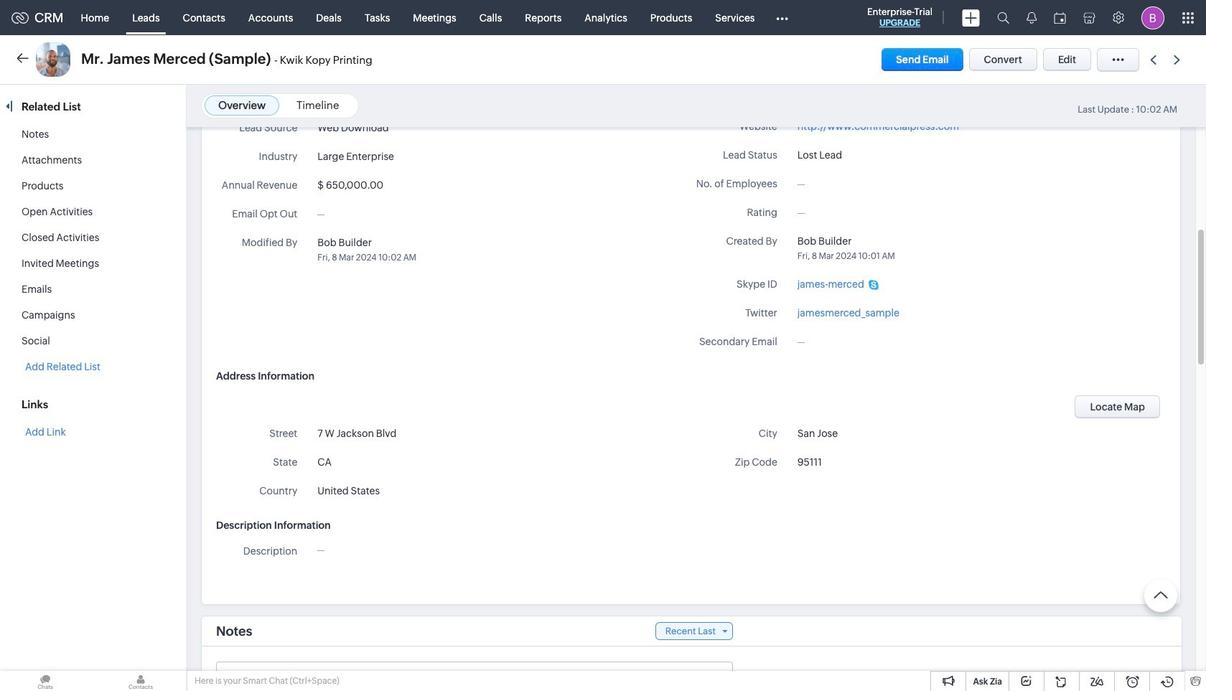 Task type: describe. For each thing, give the bounding box(es) containing it.
signals image
[[1027, 11, 1037, 24]]

calendar image
[[1054, 12, 1067, 23]]

logo image
[[11, 12, 29, 23]]

search image
[[998, 11, 1010, 24]]

create menu element
[[954, 0, 989, 35]]

search element
[[989, 0, 1019, 35]]

signals element
[[1019, 0, 1046, 35]]

next record image
[[1174, 55, 1184, 64]]



Task type: locate. For each thing, give the bounding box(es) containing it.
Other Modules field
[[767, 6, 798, 29]]

profile image
[[1142, 6, 1165, 29]]

contacts image
[[96, 672, 186, 692]]

chats image
[[0, 672, 91, 692]]

create menu image
[[962, 9, 980, 26]]

None button
[[1076, 396, 1161, 419]]

previous record image
[[1151, 55, 1157, 64]]

Add a note... field
[[217, 670, 732, 685]]

profile element
[[1133, 0, 1174, 35]]



Task type: vqa. For each thing, say whether or not it's contained in the screenshot.
Create Menu element at right top
yes



